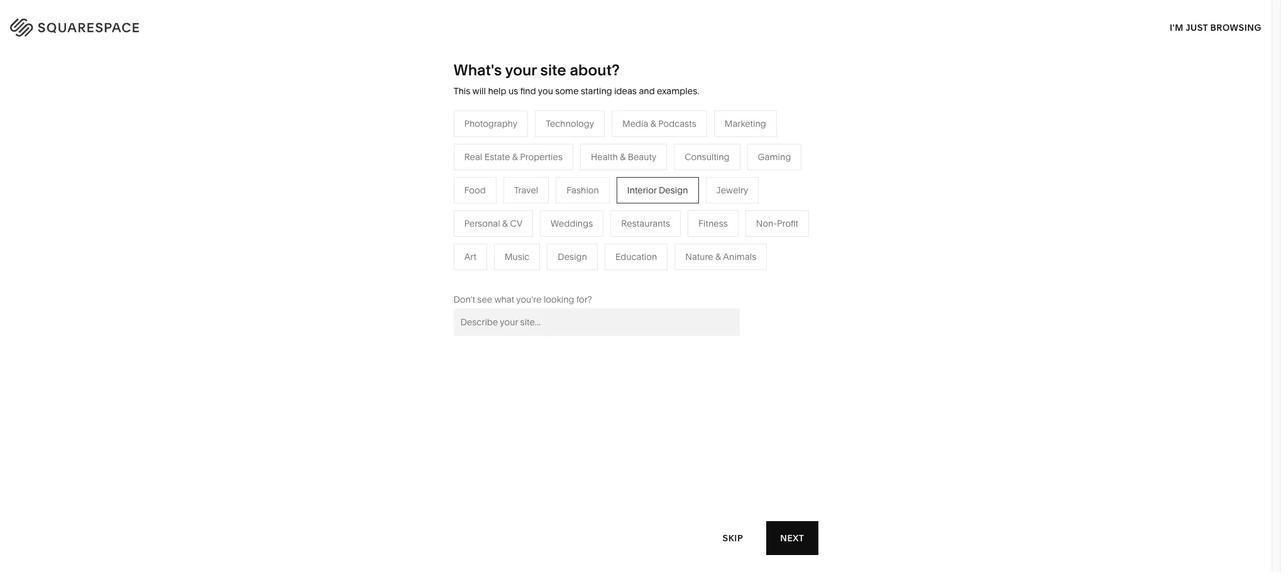 Task type: locate. For each thing, give the bounding box(es) containing it.
Marketing radio
[[714, 111, 777, 137]]

0 vertical spatial podcasts
[[658, 118, 696, 129]]

community & non-profits link
[[358, 231, 475, 242]]

real estate & properties up travel "link"
[[464, 151, 563, 163]]

media up "events"
[[490, 212, 516, 224]]

media inside the media & podcasts 'radio'
[[622, 118, 648, 129]]

fitness
[[623, 212, 652, 224], [698, 218, 728, 229]]

travel inside radio
[[514, 185, 538, 196]]

properties up the travel radio
[[520, 151, 563, 163]]

estate up travel "link"
[[484, 151, 510, 163]]

skip
[[723, 533, 743, 544]]

will
[[472, 85, 486, 97]]

0 vertical spatial nature & animals
[[623, 193, 694, 205]]

restaurants inside option
[[621, 218, 670, 229]]

fitness up nature & animals option
[[698, 218, 728, 229]]

you
[[538, 85, 553, 97]]

you're
[[516, 294, 542, 305]]

podcasts right cv
[[526, 212, 564, 224]]

0 vertical spatial real estate & properties
[[464, 151, 563, 163]]

properties up looking
[[546, 269, 589, 280]]

1 horizontal spatial estate
[[511, 269, 536, 280]]

0 vertical spatial non-
[[756, 218, 777, 229]]

some
[[555, 85, 579, 97]]

consulting
[[685, 151, 730, 163]]

1 horizontal spatial media
[[622, 118, 648, 129]]

nature down "fitness" radio
[[685, 251, 713, 263]]

0 horizontal spatial real
[[464, 151, 482, 163]]

log             in link
[[1224, 19, 1256, 31]]

home & decor link
[[623, 175, 696, 186]]

0 horizontal spatial non-
[[416, 231, 437, 242]]

travel
[[490, 175, 515, 186], [514, 185, 538, 196]]

real
[[464, 151, 482, 163], [490, 269, 508, 280]]

animals down decor
[[661, 193, 694, 205]]

nature & animals down home & decor link
[[623, 193, 694, 205]]

0 vertical spatial nature
[[623, 193, 651, 205]]

real estate & properties up you're on the left of the page
[[490, 269, 589, 280]]

1 vertical spatial nature & animals
[[685, 251, 756, 263]]

properties
[[520, 151, 563, 163], [546, 269, 589, 280]]

what
[[494, 294, 514, 305]]

0 vertical spatial design
[[659, 185, 688, 196]]

media & podcasts down restaurants "link"
[[490, 212, 564, 224]]

0 horizontal spatial animals
[[661, 193, 694, 205]]

nature
[[623, 193, 651, 205], [685, 251, 713, 263]]

weddings inside option
[[551, 218, 593, 229]]

fitness link
[[623, 212, 665, 224]]

1 vertical spatial real
[[490, 269, 508, 280]]

0 horizontal spatial restaurants
[[490, 193, 539, 205]]

1 horizontal spatial media & podcasts
[[622, 118, 696, 129]]

Media & Podcasts radio
[[612, 111, 707, 137]]

events link
[[490, 231, 530, 242]]

1 horizontal spatial fitness
[[698, 218, 728, 229]]

1 vertical spatial restaurants
[[621, 218, 670, 229]]

media & podcasts link
[[490, 212, 577, 224]]

nature & animals link
[[623, 193, 707, 205]]

1 vertical spatial non-
[[416, 231, 437, 242]]

nature inside option
[[685, 251, 713, 263]]

just
[[1186, 22, 1208, 33]]

restaurants link
[[490, 193, 552, 205]]

Non-Profit radio
[[745, 210, 809, 237]]

real inside radio
[[464, 151, 482, 163]]

0 vertical spatial media
[[622, 118, 648, 129]]

real down music
[[490, 269, 508, 280]]

i'm just browsing link
[[1170, 10, 1262, 45]]

real estate & properties
[[464, 151, 563, 163], [490, 269, 589, 280]]

0 vertical spatial media & podcasts
[[622, 118, 696, 129]]

0 vertical spatial estate
[[484, 151, 510, 163]]

1 vertical spatial media & podcasts
[[490, 212, 564, 224]]

estate down music
[[511, 269, 536, 280]]

Consulting radio
[[674, 144, 740, 170]]

non- right the 'community'
[[416, 231, 437, 242]]

home & decor
[[623, 175, 684, 186]]

i'm just browsing
[[1170, 22, 1262, 33]]

personal
[[464, 218, 500, 229]]

fashion
[[567, 185, 599, 196]]

0 vertical spatial real
[[464, 151, 482, 163]]

non- down jewelry option at the right top
[[756, 218, 777, 229]]

nature & animals
[[623, 193, 694, 205], [685, 251, 756, 263]]

Gaming radio
[[747, 144, 802, 170]]

0 horizontal spatial podcasts
[[526, 212, 564, 224]]

home
[[623, 175, 648, 186]]

&
[[650, 118, 656, 129], [512, 151, 518, 163], [620, 151, 626, 163], [650, 175, 656, 186], [653, 193, 659, 205], [518, 212, 524, 224], [502, 218, 508, 229], [408, 231, 414, 242], [715, 251, 721, 263], [538, 269, 544, 280]]

0 horizontal spatial media
[[490, 212, 516, 224]]

browsing
[[1210, 22, 1262, 33]]

1 horizontal spatial weddings
[[551, 218, 593, 229]]

Fitness radio
[[688, 210, 738, 237]]

your
[[505, 61, 537, 79]]

photography
[[464, 118, 517, 129]]

animals inside option
[[723, 251, 756, 263]]

nature down home
[[623, 193, 651, 205]]

1 horizontal spatial restaurants
[[621, 218, 670, 229]]

media & podcasts down and
[[622, 118, 696, 129]]

Food radio
[[454, 177, 496, 204]]

1 vertical spatial animals
[[723, 251, 756, 263]]

animals down "fitness" radio
[[723, 251, 756, 263]]

media & podcasts
[[622, 118, 696, 129], [490, 212, 564, 224]]

weddings down events link
[[490, 250, 533, 261]]

real up food radio
[[464, 151, 482, 163]]

restaurants down travel "link"
[[490, 193, 539, 205]]

non-profit
[[756, 218, 798, 229]]

fitness down interior
[[623, 212, 652, 224]]

Travel radio
[[503, 177, 549, 204]]

0 vertical spatial animals
[[661, 193, 694, 205]]

non-
[[756, 218, 777, 229], [416, 231, 437, 242]]

podcasts inside 'radio'
[[658, 118, 696, 129]]

0 horizontal spatial nature
[[623, 193, 651, 205]]

1 vertical spatial design
[[558, 251, 587, 263]]

1 horizontal spatial nature
[[685, 251, 713, 263]]

real estate & properties inside real estate & properties radio
[[464, 151, 563, 163]]

media
[[622, 118, 648, 129], [490, 212, 516, 224]]

1 vertical spatial real estate & properties
[[490, 269, 589, 280]]

0 horizontal spatial fitness
[[623, 212, 652, 224]]

events
[[490, 231, 518, 242]]

1 horizontal spatial animals
[[723, 251, 756, 263]]

Education radio
[[605, 244, 668, 270]]

podcasts
[[658, 118, 696, 129], [526, 212, 564, 224]]

squarespace logo link
[[25, 15, 271, 35]]

media up beauty
[[622, 118, 648, 129]]

beauty
[[628, 151, 656, 163]]

estate
[[484, 151, 510, 163], [511, 269, 536, 280]]

1 vertical spatial nature
[[685, 251, 713, 263]]

0 vertical spatial properties
[[520, 151, 563, 163]]

nature & animals down "fitness" radio
[[685, 251, 756, 263]]

estate inside radio
[[484, 151, 510, 163]]

help
[[488, 85, 506, 97]]

media & podcasts inside 'radio'
[[622, 118, 696, 129]]

weddings
[[551, 218, 593, 229], [490, 250, 533, 261]]

weddings up design radio
[[551, 218, 593, 229]]

starting
[[581, 85, 612, 97]]

restaurants
[[490, 193, 539, 205], [621, 218, 670, 229]]

0 horizontal spatial weddings
[[490, 250, 533, 261]]

restaurants down nature & animals link
[[621, 218, 670, 229]]

travel up 'media & podcasts' link
[[514, 185, 538, 196]]

Jewelry radio
[[706, 177, 759, 204]]

Interior Design radio
[[617, 177, 699, 204]]

1 horizontal spatial podcasts
[[658, 118, 696, 129]]

1 horizontal spatial non-
[[756, 218, 777, 229]]

what's
[[454, 61, 502, 79]]

0 horizontal spatial estate
[[484, 151, 510, 163]]

real estate & properties link
[[490, 269, 601, 280]]

0 vertical spatial weddings
[[551, 218, 593, 229]]

music
[[505, 251, 529, 263]]

podcasts down examples.
[[658, 118, 696, 129]]

design
[[659, 185, 688, 196], [558, 251, 587, 263]]

animals
[[661, 193, 694, 205], [723, 251, 756, 263]]



Task type: describe. For each thing, give the bounding box(es) containing it.
us
[[508, 85, 518, 97]]

0 vertical spatial restaurants
[[490, 193, 539, 205]]

properties inside radio
[[520, 151, 563, 163]]

next button
[[766, 522, 818, 556]]

degraw element
[[466, 430, 805, 573]]

examples.
[[657, 85, 699, 97]]

1 horizontal spatial real
[[490, 269, 508, 280]]

1 horizontal spatial design
[[659, 185, 688, 196]]

health & beauty
[[591, 151, 656, 163]]

1 vertical spatial media
[[490, 212, 516, 224]]

what's your site about? this will help us find you some starting ideas and examples.
[[454, 61, 699, 97]]

non- inside option
[[756, 218, 777, 229]]

1 vertical spatial weddings
[[490, 250, 533, 261]]

this
[[454, 85, 470, 97]]

Music radio
[[494, 244, 540, 270]]

don't
[[454, 294, 475, 305]]

Weddings radio
[[540, 210, 604, 237]]

looking
[[544, 294, 574, 305]]

and
[[639, 85, 655, 97]]

jewelry
[[716, 185, 748, 196]]

travel down real estate & properties radio
[[490, 175, 515, 186]]

community
[[358, 231, 406, 242]]

education
[[615, 251, 657, 263]]

weddings link
[[490, 250, 545, 261]]

art
[[464, 251, 476, 263]]

interior design
[[627, 185, 688, 196]]

travel link
[[490, 175, 527, 186]]

food
[[464, 185, 486, 196]]

cv
[[510, 218, 522, 229]]

degraw image
[[466, 430, 805, 573]]

Don't see what you're looking for? field
[[454, 309, 740, 336]]

health
[[591, 151, 618, 163]]

site
[[540, 61, 566, 79]]

next
[[780, 533, 804, 544]]

1 vertical spatial properties
[[546, 269, 589, 280]]

Photography radio
[[454, 111, 528, 137]]

Technology radio
[[535, 111, 605, 137]]

marketing
[[725, 118, 766, 129]]

0 horizontal spatial design
[[558, 251, 587, 263]]

0 horizontal spatial media & podcasts
[[490, 212, 564, 224]]

log
[[1224, 19, 1244, 31]]

gaming
[[758, 151, 791, 163]]

community & non-profits
[[358, 231, 463, 242]]

technology
[[546, 118, 594, 129]]

decor
[[658, 175, 684, 186]]

profits
[[437, 231, 463, 242]]

Health & Beauty radio
[[580, 144, 667, 170]]

Fashion radio
[[556, 177, 610, 204]]

log             in
[[1224, 19, 1256, 31]]

Art radio
[[454, 244, 487, 270]]

skip button
[[709, 521, 757, 556]]

1 vertical spatial estate
[[511, 269, 536, 280]]

Personal & CV radio
[[454, 210, 533, 237]]

nature & animals inside option
[[685, 251, 756, 263]]

Nature & Animals radio
[[675, 244, 767, 270]]

interior
[[627, 185, 657, 196]]

ideas
[[614, 85, 637, 97]]

fitness inside "fitness" radio
[[698, 218, 728, 229]]

i'm
[[1170, 22, 1183, 33]]

don't see what you're looking for?
[[454, 294, 592, 305]]

about?
[[570, 61, 620, 79]]

see
[[477, 294, 492, 305]]

Restaurants radio
[[611, 210, 681, 237]]

1 vertical spatial podcasts
[[526, 212, 564, 224]]

in
[[1246, 19, 1256, 31]]

find
[[520, 85, 536, 97]]

squarespace logo image
[[25, 15, 165, 35]]

profit
[[777, 218, 798, 229]]

Design radio
[[547, 244, 598, 270]]

for?
[[576, 294, 592, 305]]

Real Estate & Properties radio
[[454, 144, 573, 170]]

& inside 'radio'
[[650, 118, 656, 129]]

personal & cv
[[464, 218, 522, 229]]



Task type: vqa. For each thing, say whether or not it's contained in the screenshot.
the Add Lusaka to your favorites list image
no



